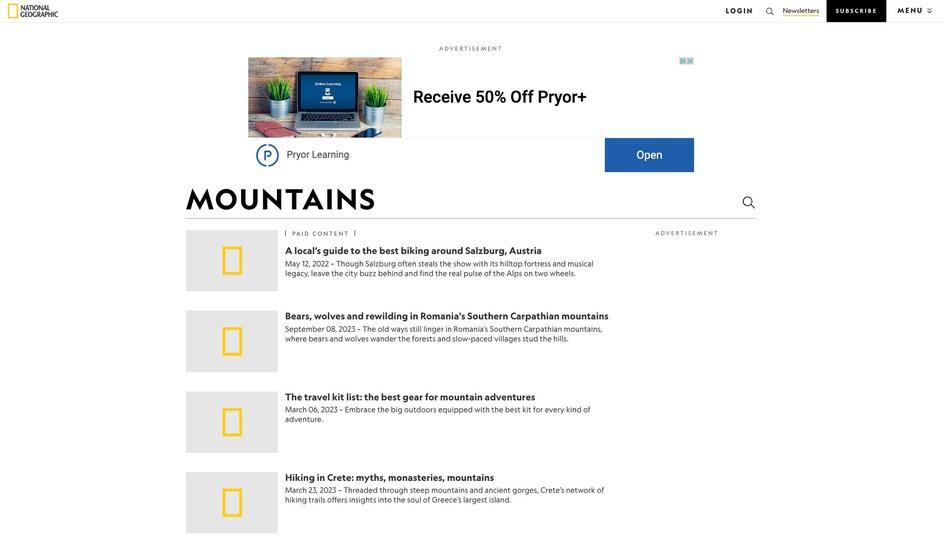 Task type: locate. For each thing, give the bounding box(es) containing it.
1 vertical spatial search image
[[742, 195, 757, 210]]

main content
[[185, 36, 757, 549]]

menu image
[[926, 7, 934, 14]]

search image
[[766, 7, 775, 16], [742, 195, 757, 210]]

0 vertical spatial search image
[[766, 7, 775, 16]]

1 horizontal spatial search image
[[766, 7, 775, 16]]

None search field
[[186, 179, 757, 218]]

search search field
[[186, 179, 742, 218]]



Task type: vqa. For each thing, say whether or not it's contained in the screenshot.
creatures
no



Task type: describe. For each thing, give the bounding box(es) containing it.
advertisement element
[[248, 57, 694, 172]]

national geographic logo - home image
[[8, 4, 58, 18]]

0 horizontal spatial search image
[[742, 195, 757, 210]]



